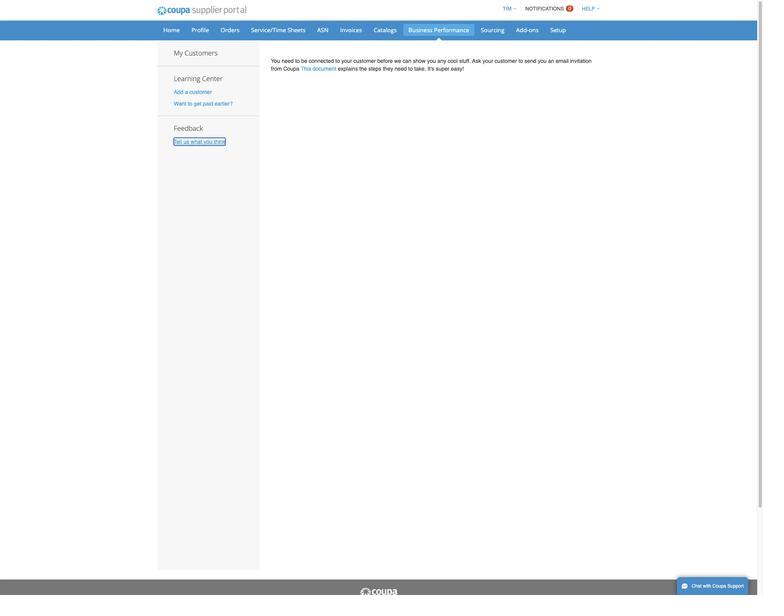 Task type: describe. For each thing, give the bounding box(es) containing it.
tim link
[[500, 6, 517, 12]]

they
[[383, 66, 393, 72]]

add
[[174, 89, 184, 95]]

this document explains the steps they need to take. it's super easy!
[[301, 66, 464, 72]]

tell us what you think
[[174, 138, 226, 145]]

before
[[378, 58, 393, 64]]

invoices
[[340, 26, 362, 34]]

business performance
[[409, 26, 470, 34]]

you need to be connected to your customer before we can show you any cool stuff.  ask your customer to send you an email invitation from coupa
[[271, 58, 592, 72]]

chat
[[692, 583, 702, 589]]

want to get paid earlier?
[[174, 100, 233, 107]]

learning center
[[174, 74, 223, 83]]

catalogs link
[[369, 24, 402, 36]]

add-
[[517, 26, 529, 34]]

asn link
[[312, 24, 334, 36]]

2 horizontal spatial customer
[[495, 58, 517, 64]]

steps
[[369, 66, 382, 72]]

show
[[413, 58, 426, 64]]

my customers
[[174, 48, 218, 57]]

2 your from the left
[[483, 58, 494, 64]]

sheets
[[288, 26, 306, 34]]

to up explains
[[336, 58, 340, 64]]

service/time sheets link
[[246, 24, 311, 36]]

tell
[[174, 138, 182, 145]]

take.
[[415, 66, 426, 72]]

help link
[[579, 6, 600, 12]]

the
[[360, 66, 367, 72]]

notifications
[[526, 6, 564, 12]]

coupa inside you need to be connected to your customer before we can show you any cool stuff.  ask your customer to send you an email invitation from coupa
[[284, 66, 300, 72]]

business
[[409, 26, 433, 34]]

explains
[[338, 66, 358, 72]]

add a customer link
[[174, 89, 212, 95]]

asn
[[317, 26, 329, 34]]

send
[[525, 58, 537, 64]]

profile
[[192, 26, 209, 34]]

any
[[438, 58, 447, 64]]

cool
[[448, 58, 458, 64]]

catalogs
[[374, 26, 397, 34]]

0 horizontal spatial customer
[[190, 89, 212, 95]]

we
[[395, 58, 401, 64]]

help
[[582, 6, 596, 12]]

earlier?
[[215, 100, 233, 107]]

need inside you need to be connected to your customer before we can show you any cool stuff.  ask your customer to send you an email invitation from coupa
[[282, 58, 294, 64]]

1 your from the left
[[342, 58, 352, 64]]

service/time sheets
[[251, 26, 306, 34]]

tim
[[503, 6, 512, 12]]

document
[[313, 66, 337, 72]]

1 horizontal spatial need
[[395, 66, 407, 72]]

0
[[569, 5, 572, 11]]

navigation containing notifications 0
[[500, 1, 600, 16]]

service/time
[[251, 26, 286, 34]]

with
[[703, 583, 712, 589]]

customers
[[185, 48, 218, 57]]

tell us what you think button
[[174, 138, 226, 145]]

1 horizontal spatial you
[[427, 58, 436, 64]]



Task type: vqa. For each thing, say whether or not it's contained in the screenshot.
SEARCH text field
no



Task type: locate. For each thing, give the bounding box(es) containing it.
to left get
[[188, 100, 192, 107]]

from
[[271, 66, 282, 72]]

to left be
[[295, 58, 300, 64]]

sourcing
[[481, 26, 505, 34]]

ask
[[473, 58, 481, 64]]

home
[[163, 26, 180, 34]]

1 horizontal spatial coupa
[[713, 583, 727, 589]]

0 horizontal spatial your
[[342, 58, 352, 64]]

can
[[403, 58, 412, 64]]

1 vertical spatial need
[[395, 66, 407, 72]]

ons
[[529, 26, 539, 34]]

you left think on the left top of page
[[204, 138, 213, 145]]

performance
[[434, 26, 470, 34]]

want
[[174, 100, 186, 107]]

1 horizontal spatial customer
[[354, 58, 376, 64]]

you inside button
[[204, 138, 213, 145]]

navigation
[[500, 1, 600, 16]]

you
[[271, 58, 280, 64]]

support
[[728, 583, 744, 589]]

your up explains
[[342, 58, 352, 64]]

0 vertical spatial need
[[282, 58, 294, 64]]

us
[[184, 138, 189, 145]]

be
[[301, 58, 308, 64]]

connected
[[309, 58, 334, 64]]

profile link
[[187, 24, 214, 36]]

to left send
[[519, 58, 523, 64]]

customer left send
[[495, 58, 517, 64]]

sourcing link
[[476, 24, 510, 36]]

business performance link
[[404, 24, 475, 36]]

invoices link
[[335, 24, 367, 36]]

2 horizontal spatial you
[[538, 58, 547, 64]]

1 horizontal spatial your
[[483, 58, 494, 64]]

need right the you
[[282, 58, 294, 64]]

0 vertical spatial coupa supplier portal image
[[152, 1, 252, 21]]

to down can
[[409, 66, 413, 72]]

customer
[[354, 58, 376, 64], [495, 58, 517, 64], [190, 89, 212, 95]]

setup
[[551, 26, 566, 34]]

0 horizontal spatial need
[[282, 58, 294, 64]]

orders link
[[216, 24, 245, 36]]

get
[[194, 100, 202, 107]]

add-ons link
[[511, 24, 544, 36]]

this
[[301, 66, 311, 72]]

center
[[202, 74, 223, 83]]

customer up "the"
[[354, 58, 376, 64]]

add-ons
[[517, 26, 539, 34]]

it's
[[428, 66, 435, 72]]

1 vertical spatial coupa supplier portal image
[[359, 587, 398, 595]]

my
[[174, 48, 183, 57]]

need down we
[[395, 66, 407, 72]]

super
[[436, 66, 450, 72]]

need
[[282, 58, 294, 64], [395, 66, 407, 72]]

you up it's
[[427, 58, 436, 64]]

a
[[185, 89, 188, 95]]

coupa inside button
[[713, 583, 727, 589]]

1 horizontal spatial coupa supplier portal image
[[359, 587, 398, 595]]

0 vertical spatial coupa
[[284, 66, 300, 72]]

1 vertical spatial coupa
[[713, 583, 727, 589]]

feedback
[[174, 123, 203, 133]]

add a customer
[[174, 89, 212, 95]]

home link
[[158, 24, 185, 36]]

orders
[[221, 26, 240, 34]]

customer up "want to get paid earlier?" link
[[190, 89, 212, 95]]

coupa right the with
[[713, 583, 727, 589]]

your right "ask"
[[483, 58, 494, 64]]

this document link
[[301, 66, 337, 72]]

0 horizontal spatial you
[[204, 138, 213, 145]]

notifications 0
[[526, 5, 572, 12]]

an
[[549, 58, 555, 64]]

your
[[342, 58, 352, 64], [483, 58, 494, 64]]

email
[[556, 58, 569, 64]]

coupa supplier portal image
[[152, 1, 252, 21], [359, 587, 398, 595]]

think
[[214, 138, 226, 145]]

stuff.
[[459, 58, 471, 64]]

you left an
[[538, 58, 547, 64]]

0 horizontal spatial coupa supplier portal image
[[152, 1, 252, 21]]

paid
[[203, 100, 213, 107]]

coupa
[[284, 66, 300, 72], [713, 583, 727, 589]]

want to get paid earlier? link
[[174, 100, 233, 107]]

what
[[191, 138, 202, 145]]

chat with coupa support
[[692, 583, 744, 589]]

0 horizontal spatial coupa
[[284, 66, 300, 72]]

setup link
[[546, 24, 571, 36]]

you
[[427, 58, 436, 64], [538, 58, 547, 64], [204, 138, 213, 145]]

invitation
[[571, 58, 592, 64]]

easy!
[[451, 66, 464, 72]]

to
[[295, 58, 300, 64], [336, 58, 340, 64], [519, 58, 523, 64], [409, 66, 413, 72], [188, 100, 192, 107]]

learning
[[174, 74, 200, 83]]

chat with coupa support button
[[677, 577, 749, 595]]

coupa left this
[[284, 66, 300, 72]]



